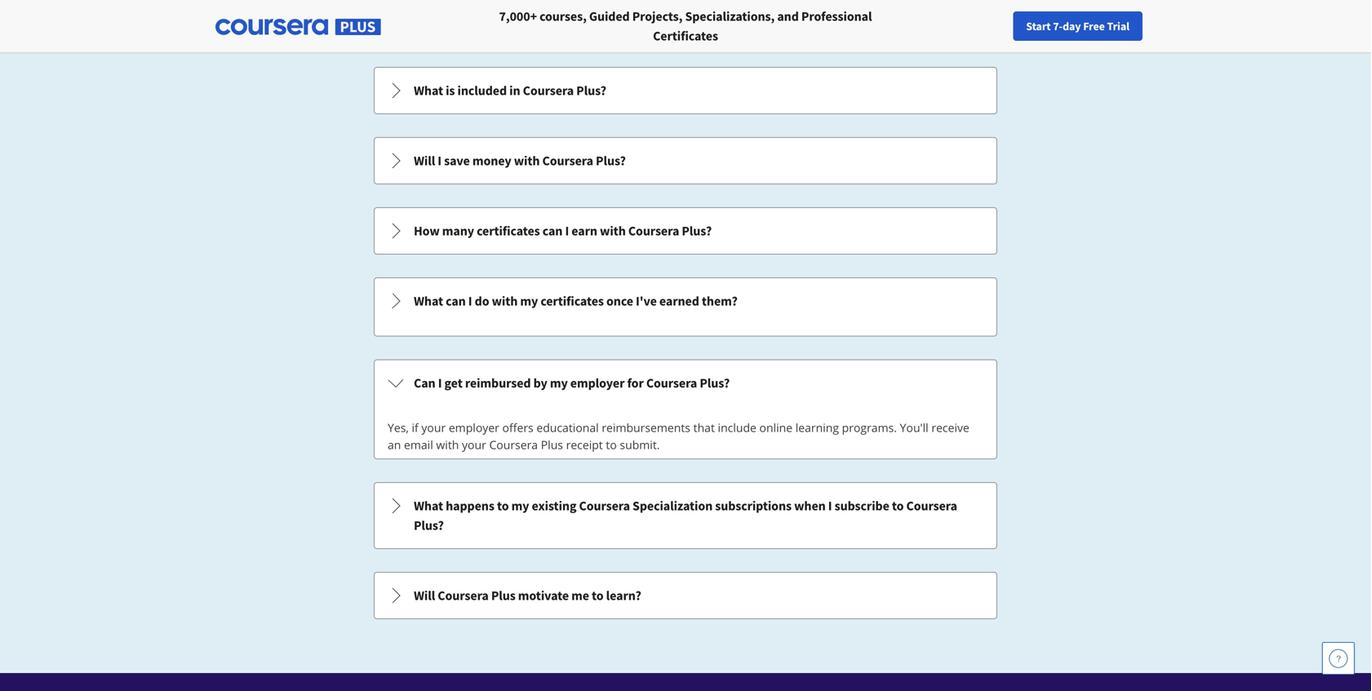 Task type: vqa. For each thing, say whether or not it's contained in the screenshot.
knowledge
no



Task type: describe. For each thing, give the bounding box(es) containing it.
plus inside yes, if your employer offers educational reimbursements that include online learning programs. you'll receive an email with your coursera plus receipt to submit.
[[541, 430, 563, 445]]

plus? inside "dropdown button"
[[682, 223, 712, 239]]

learning
[[796, 413, 839, 428]]

and
[[777, 8, 799, 24]]

find
[[1023, 19, 1044, 33]]

can i get reimbursed by my employer for coursera plus? button
[[375, 353, 997, 399]]

with right do
[[492, 293, 518, 309]]

what is included in coursera plus? button
[[375, 68, 997, 113]]

that
[[694, 413, 715, 428]]

can
[[414, 368, 436, 384]]

coursera left motivate
[[438, 586, 489, 602]]

me
[[572, 586, 589, 602]]

0 horizontal spatial your
[[422, 413, 446, 428]]

can inside "dropdown button"
[[543, 223, 563, 239]]

will coursera plus motivate me to learn?
[[414, 586, 642, 602]]

to right subscribe
[[892, 496, 904, 512]]

learn?
[[606, 586, 642, 602]]

2 vertical spatial your
[[462, 430, 486, 445]]

coursera right subscribe
[[907, 496, 958, 512]]

employer inside yes, if your employer offers educational reimbursements that include online learning programs. you'll receive an email with your coursera plus receipt to submit.
[[449, 413, 500, 428]]

save
[[444, 153, 470, 169]]

will for will i save money with coursera plus?
[[414, 153, 435, 169]]

submit.
[[620, 430, 660, 445]]

will coursera plus motivate me to learn? button
[[375, 571, 997, 617]]

when
[[794, 496, 826, 512]]

will for will coursera plus motivate me to learn?
[[414, 586, 435, 602]]

happens
[[446, 496, 495, 512]]

0 vertical spatial your
[[1047, 19, 1068, 33]]

start 7-day free trial button
[[1013, 11, 1143, 41]]

educational
[[537, 413, 599, 428]]

start 7-day free trial
[[1026, 19, 1130, 33]]

specializations,
[[685, 8, 775, 24]]

find your new career
[[1023, 19, 1126, 33]]

subscriptions
[[715, 496, 792, 512]]

7,000+ courses, guided projects, specializations, and professional certificates
[[499, 8, 872, 44]]

motivate
[[518, 586, 569, 602]]

what happens to my existing coursera specialization subscriptions when i subscribe to coursera plus?
[[414, 496, 958, 532]]

money
[[473, 153, 512, 169]]

once
[[607, 293, 633, 309]]

if
[[412, 413, 419, 428]]

specialization
[[633, 496, 713, 512]]

what for what can i do with my certificates once i've earned them?
[[414, 293, 443, 309]]

to inside yes, if your employer offers educational reimbursements that include online learning programs. you'll receive an email with your coursera plus receipt to submit.
[[606, 430, 617, 445]]

earned
[[660, 293, 699, 309]]

free
[[1083, 19, 1105, 33]]

i inside the what happens to my existing coursera specialization subscriptions when i subscribe to coursera plus?
[[828, 496, 832, 512]]

what can i do with my certificates once i've earned them? button
[[375, 278, 997, 324]]

what for what happens to my existing coursera specialization subscriptions when i subscribe to coursera plus?
[[414, 496, 443, 512]]

coursera up how many certificates can i earn with coursera plus?
[[542, 153, 593, 169]]

by
[[534, 368, 548, 384]]

my for certificates
[[520, 293, 538, 309]]

certificates inside what can i do with my certificates once i've earned them? dropdown button
[[541, 293, 604, 309]]

plus inside dropdown button
[[491, 586, 516, 602]]

i've
[[636, 293, 657, 309]]

for
[[627, 368, 644, 384]]

guided
[[589, 8, 630, 24]]

in
[[510, 82, 520, 99]]

coursera inside yes, if your employer offers educational reimbursements that include online learning programs. you'll receive an email with your coursera plus receipt to submit.
[[489, 430, 538, 445]]

get
[[445, 368, 463, 384]]



Task type: locate. For each thing, give the bounding box(es) containing it.
receive
[[932, 413, 970, 428]]

what inside the what happens to my existing coursera specialization subscriptions when i subscribe to coursera plus?
[[414, 496, 443, 512]]

coursera right existing
[[579, 496, 630, 512]]

certificates left the once
[[541, 293, 604, 309]]

plus
[[541, 430, 563, 445], [491, 586, 516, 602]]

1 will from the top
[[414, 153, 435, 169]]

what can i do with my certificates once i've earned them?
[[414, 293, 738, 309]]

can left the "earn"
[[543, 223, 563, 239]]

with right money
[[514, 153, 540, 169]]

trial
[[1107, 19, 1130, 33]]

what inside dropdown button
[[414, 82, 443, 99]]

coursera right for on the left of page
[[646, 368, 697, 384]]

your
[[1047, 19, 1068, 33], [422, 413, 446, 428], [462, 430, 486, 445]]

0 vertical spatial will
[[414, 153, 435, 169]]

1 vertical spatial certificates
[[541, 293, 604, 309]]

my right do
[[520, 293, 538, 309]]

1 what from the top
[[414, 82, 443, 99]]

yes, if your employer offers educational reimbursements that include online learning programs. you'll receive an email with your coursera plus receipt to submit.
[[388, 413, 970, 445]]

i left get
[[438, 368, 442, 384]]

will i save money with coursera plus?
[[414, 153, 626, 169]]

to right me
[[592, 586, 604, 602]]

plus? inside dropdown button
[[576, 82, 607, 99]]

employer inside dropdown button
[[570, 368, 625, 384]]

them?
[[702, 293, 738, 309]]

0 horizontal spatial employer
[[449, 413, 500, 428]]

yes,
[[388, 413, 409, 428]]

3 what from the top
[[414, 496, 443, 512]]

0 horizontal spatial certificates
[[477, 223, 540, 239]]

2 horizontal spatial your
[[1047, 19, 1068, 33]]

None search field
[[224, 10, 616, 43]]

coursera inside "dropdown button"
[[628, 223, 679, 239]]

0 horizontal spatial can
[[446, 293, 466, 309]]

with
[[514, 153, 540, 169], [600, 223, 626, 239], [492, 293, 518, 309], [436, 430, 459, 445]]

my
[[520, 293, 538, 309], [550, 368, 568, 384], [512, 496, 529, 512]]

included
[[458, 82, 507, 99]]

can i get reimbursed by my employer for coursera plus?
[[414, 368, 730, 384]]

what is included in coursera plus?
[[414, 82, 607, 99]]

what for what is included in coursera plus?
[[414, 82, 443, 99]]

0 vertical spatial certificates
[[477, 223, 540, 239]]

employer left offers
[[449, 413, 500, 428]]

do
[[475, 293, 489, 309]]

is
[[446, 82, 455, 99]]

1 vertical spatial will
[[414, 586, 435, 602]]

plus? inside the what happens to my existing coursera specialization subscriptions when i subscribe to coursera plus?
[[414, 515, 444, 532]]

find your new career link
[[1015, 16, 1134, 37]]

can
[[543, 223, 563, 239], [446, 293, 466, 309]]

coursera down offers
[[489, 430, 538, 445]]

what left happens
[[414, 496, 443, 512]]

will inside dropdown button
[[414, 153, 435, 169]]

reimbursements
[[602, 413, 691, 428]]

existing
[[532, 496, 577, 512]]

will inside dropdown button
[[414, 586, 435, 602]]

what happens to my existing coursera specialization subscriptions when i subscribe to coursera plus? button
[[375, 481, 997, 546]]

0 vertical spatial can
[[543, 223, 563, 239]]

i left do
[[468, 293, 472, 309]]

you'll
[[900, 413, 929, 428]]

plus down educational
[[541, 430, 563, 445]]

courses,
[[540, 8, 587, 24]]

1 horizontal spatial certificates
[[541, 293, 604, 309]]

professional
[[802, 8, 872, 24]]

i inside "dropdown button"
[[565, 223, 569, 239]]

0 horizontal spatial plus
[[491, 586, 516, 602]]

to right receipt
[[606, 430, 617, 445]]

my right by
[[550, 368, 568, 384]]

subscribe
[[835, 496, 890, 512]]

certificates inside how many certificates can i earn with coursera plus? "dropdown button"
[[477, 223, 540, 239]]

0 vertical spatial plus
[[541, 430, 563, 445]]

7-
[[1053, 19, 1063, 33]]

with right the "earn"
[[600, 223, 626, 239]]

what left do
[[414, 293, 443, 309]]

can left do
[[446, 293, 466, 309]]

new
[[1071, 19, 1092, 33]]

projects,
[[632, 8, 683, 24]]

to
[[606, 430, 617, 445], [497, 496, 509, 512], [892, 496, 904, 512], [592, 586, 604, 602]]

how many certificates can i earn with coursera plus?
[[414, 223, 712, 239]]

0 vertical spatial employer
[[570, 368, 625, 384]]

email
[[404, 430, 433, 445]]

with right 'email'
[[436, 430, 459, 445]]

certificates
[[477, 223, 540, 239], [541, 293, 604, 309]]

coursera plus image
[[216, 19, 381, 35]]

to right happens
[[497, 496, 509, 512]]

1 vertical spatial can
[[446, 293, 466, 309]]

1 horizontal spatial can
[[543, 223, 563, 239]]

include
[[718, 413, 757, 428]]

2 what from the top
[[414, 293, 443, 309]]

employer
[[570, 368, 625, 384], [449, 413, 500, 428]]

i left the "earn"
[[565, 223, 569, 239]]

offers
[[502, 413, 534, 428]]

day
[[1063, 19, 1081, 33]]

career
[[1094, 19, 1126, 33]]

certificates
[[653, 28, 718, 44]]

with inside yes, if your employer offers educational reimbursements that include online learning programs. you'll receive an email with your coursera plus receipt to submit.
[[436, 430, 459, 445]]

plus?
[[576, 82, 607, 99], [596, 153, 626, 169], [682, 223, 712, 239], [700, 368, 730, 384], [414, 515, 444, 532]]

many
[[442, 223, 474, 239]]

2 vertical spatial my
[[512, 496, 529, 512]]

0 vertical spatial my
[[520, 293, 538, 309]]

how
[[414, 223, 440, 239]]

help center image
[[1329, 649, 1349, 669]]

how many certificates can i earn with coursera plus? button
[[375, 208, 997, 254]]

earn
[[572, 223, 598, 239]]

i left save
[[438, 153, 442, 169]]

what left is
[[414, 82, 443, 99]]

7,000+
[[499, 8, 537, 24]]

1 horizontal spatial employer
[[570, 368, 625, 384]]

reimbursed
[[465, 368, 531, 384]]

i
[[438, 153, 442, 169], [565, 223, 569, 239], [468, 293, 472, 309], [438, 368, 442, 384], [828, 496, 832, 512]]

will i save money with coursera plus? button
[[375, 138, 997, 184]]

can inside dropdown button
[[446, 293, 466, 309]]

programs.
[[842, 413, 897, 428]]

my inside the what happens to my existing coursera specialization subscriptions when i subscribe to coursera plus?
[[512, 496, 529, 512]]

my for employer
[[550, 368, 568, 384]]

my left existing
[[512, 496, 529, 512]]

1 horizontal spatial plus
[[541, 430, 563, 445]]

2 vertical spatial what
[[414, 496, 443, 512]]

0 vertical spatial what
[[414, 82, 443, 99]]

1 vertical spatial your
[[422, 413, 446, 428]]

online
[[760, 413, 793, 428]]

1 vertical spatial my
[[550, 368, 568, 384]]

receipt
[[566, 430, 603, 445]]

2 will from the top
[[414, 586, 435, 602]]

will
[[414, 153, 435, 169], [414, 586, 435, 602]]

coursera
[[523, 82, 574, 99], [542, 153, 593, 169], [628, 223, 679, 239], [646, 368, 697, 384], [489, 430, 538, 445], [579, 496, 630, 512], [907, 496, 958, 512], [438, 586, 489, 602]]

1 vertical spatial what
[[414, 293, 443, 309]]

to inside dropdown button
[[592, 586, 604, 602]]

certificates right many
[[477, 223, 540, 239]]

1 horizontal spatial your
[[462, 430, 486, 445]]

start
[[1026, 19, 1051, 33]]

coursera right the "earn"
[[628, 223, 679, 239]]

list containing what is included in coursera plus?
[[372, 0, 999, 619]]

coursera right in
[[523, 82, 574, 99]]

with inside "dropdown button"
[[600, 223, 626, 239]]

plus left motivate
[[491, 586, 516, 602]]

i right when
[[828, 496, 832, 512]]

1 vertical spatial plus
[[491, 586, 516, 602]]

what
[[414, 82, 443, 99], [414, 293, 443, 309], [414, 496, 443, 512]]

an
[[388, 430, 401, 445]]

1 vertical spatial employer
[[449, 413, 500, 428]]

list
[[372, 0, 999, 619]]

employer left for on the left of page
[[570, 368, 625, 384]]



